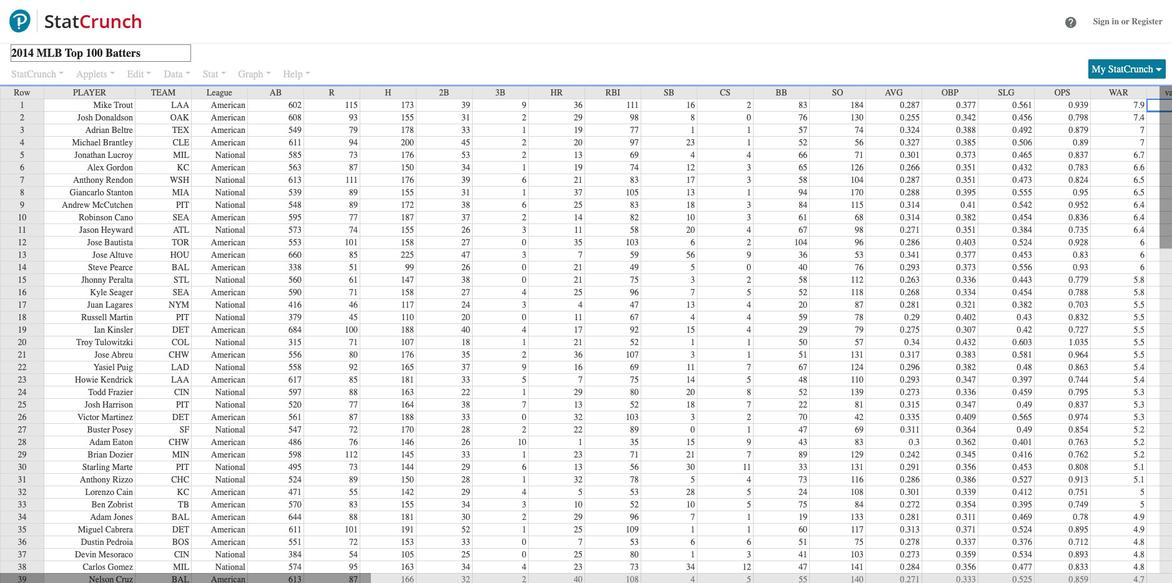 Task type: describe. For each thing, give the bounding box(es) containing it.
1 horizontal spatial 14
[[574, 212, 583, 223]]

379
[[289, 312, 302, 323]]

0.473
[[1013, 175, 1033, 186]]

4.9 for 0.895
[[1134, 525, 1145, 535]]

national for 558
[[215, 362, 246, 373]]

my
[[1093, 64, 1106, 75]]

67 for 20
[[799, 225, 808, 236]]

34 for 563
[[462, 162, 470, 173]]

seager
[[109, 287, 133, 298]]

national for 520
[[215, 400, 246, 411]]

sf
[[180, 425, 189, 436]]

2b
[[439, 87, 450, 98]]

2 vertical spatial 32
[[18, 487, 27, 498]]

73 down 43
[[799, 475, 808, 485]]

1 vertical spatial 76
[[855, 262, 864, 273]]

sign in or register link
[[1094, 0, 1163, 43]]

0 for 110
[[522, 312, 527, 323]]

181 for 88
[[401, 512, 414, 523]]

96 for 1
[[630, 512, 639, 523]]

60
[[799, 525, 808, 535]]

1 horizontal spatial 40
[[799, 262, 808, 273]]

4.8 for 0.712
[[1134, 537, 1145, 548]]

0 horizontal spatial 8
[[20, 187, 24, 198]]

0 vertical spatial 45
[[462, 137, 470, 148]]

0.307
[[957, 325, 977, 336]]

1 vertical spatial 56
[[687, 250, 695, 261]]

33 for 71
[[462, 450, 470, 460]]

1 vertical spatial 105
[[401, 550, 414, 560]]

0 horizontal spatial 17
[[18, 300, 27, 311]]

kc for alex gordon
[[177, 162, 189, 173]]

1 horizontal spatial 59
[[799, 312, 808, 323]]

0.287 for 0.377
[[901, 100, 920, 111]]

american for howie kendrick
[[211, 375, 246, 386]]

1 horizontal spatial 170
[[851, 187, 864, 198]]

avg
[[886, 87, 903, 98]]

88 for 163
[[349, 387, 358, 398]]

0.527
[[1013, 475, 1033, 485]]

2 vertical spatial 31
[[18, 475, 27, 485]]

1 vertical spatial 87
[[855, 300, 864, 311]]

0.271
[[901, 225, 920, 236]]

184
[[851, 100, 864, 111]]

0 vertical spatial 57
[[799, 125, 808, 136]]

american for mike trout
[[211, 100, 246, 111]]

0 horizontal spatial 112
[[345, 450, 358, 460]]

tor
[[172, 237, 189, 248]]

2 vertical spatial 14
[[687, 375, 695, 386]]

0.524 for 0.371
[[1013, 525, 1033, 535]]

american for dustin pedroia
[[211, 537, 246, 548]]

yasiel
[[93, 362, 115, 373]]

0.749
[[1069, 500, 1089, 510]]

ab
[[270, 87, 282, 98]]

0.89
[[1074, 137, 1089, 148]]

giancarlo
[[70, 187, 104, 198]]

0.351 for 0.266
[[957, 162, 977, 173]]

0 horizontal spatial 110
[[401, 312, 414, 323]]

0.43
[[1018, 312, 1033, 323]]

starling
[[82, 462, 110, 473]]

0.443
[[1013, 275, 1033, 286]]

juan lagares
[[87, 300, 133, 311]]

0.314 for 115
[[901, 200, 920, 211]]

1 horizontal spatial 117
[[851, 525, 864, 535]]

0.317
[[901, 350, 920, 361]]

0.409
[[957, 412, 977, 423]]

27 for 0
[[462, 237, 470, 248]]

Data set title: click to edit text field
[[11, 44, 191, 61]]

0 vertical spatial 12
[[687, 162, 695, 173]]

kinsler
[[107, 325, 133, 336]]

0 vertical spatial 17
[[687, 175, 695, 186]]

1 horizontal spatial 8
[[691, 112, 695, 123]]

american for ben zobrist
[[211, 500, 246, 510]]

1 horizontal spatial 104
[[851, 175, 864, 186]]

michael
[[72, 137, 101, 148]]

5.8 for 0.788
[[1134, 287, 1145, 298]]

3b
[[496, 87, 506, 98]]

15 for 100
[[687, 325, 695, 336]]

0.281 for 133
[[901, 512, 920, 523]]

0.703
[[1069, 300, 1089, 311]]

5.1 for 0.808
[[1134, 462, 1145, 473]]

176 for 111
[[401, 175, 414, 186]]

0.314 for 68
[[901, 212, 920, 223]]

bb
[[776, 87, 788, 98]]

chw for jose abreu
[[169, 350, 189, 361]]

0.275
[[901, 325, 920, 336]]

0 vertical spatial 78
[[855, 312, 864, 323]]

0 horizontal spatial 40
[[462, 325, 470, 336]]

national for 597
[[215, 387, 246, 398]]

devin mesoraco
[[75, 550, 133, 560]]

67 for 11
[[799, 362, 808, 373]]

0.255
[[901, 112, 920, 123]]

96 for 5
[[630, 287, 639, 298]]

0 horizontal spatial 170
[[401, 425, 414, 436]]

77 for 38
[[349, 400, 358, 411]]

1 vertical spatial 111
[[346, 175, 358, 186]]

jose for jose abreu
[[94, 350, 110, 361]]

42
[[855, 412, 864, 423]]

kc for lorenzo cain
[[177, 487, 189, 498]]

1 vertical spatial 92
[[349, 362, 358, 373]]

frazier
[[108, 387, 133, 398]]

1 horizontal spatial 105
[[626, 187, 639, 198]]

108
[[851, 487, 864, 498]]

0.824
[[1069, 175, 1089, 186]]

0 vertical spatial 0.432
[[1013, 162, 1033, 173]]

172
[[401, 200, 414, 211]]

85 for 225
[[349, 250, 358, 261]]

starling marte
[[82, 462, 133, 473]]

47 down 41
[[799, 562, 808, 573]]

0 vertical spatial 15
[[18, 275, 27, 286]]

1 vertical spatial 115
[[851, 200, 864, 211]]

225
[[401, 250, 414, 261]]

0 vertical spatial 0.311
[[901, 425, 920, 436]]

0.565
[[1013, 412, 1033, 423]]

0 horizontal spatial 30
[[18, 462, 27, 473]]

american for alex gordon
[[211, 162, 246, 173]]

adrian
[[85, 125, 110, 136]]

nym
[[169, 300, 189, 311]]

0.783
[[1069, 162, 1089, 173]]

0.291
[[901, 462, 920, 473]]

0.377 for 0.287
[[957, 100, 977, 111]]

jose bautista
[[87, 237, 133, 248]]

1 horizontal spatial 30
[[462, 512, 470, 523]]

0 vertical spatial 0.395
[[957, 187, 977, 198]]

martin
[[109, 312, 133, 323]]

0.832
[[1069, 312, 1089, 323]]

33 for 53
[[462, 537, 470, 548]]

5.5 for 0.727
[[1134, 325, 1145, 336]]

73 down 109
[[630, 562, 639, 573]]

0.383
[[957, 350, 977, 361]]

national for 539
[[215, 187, 246, 198]]

2 vertical spatial 69
[[855, 425, 864, 436]]

2 horizontal spatial 56
[[855, 137, 864, 148]]

191
[[401, 525, 414, 535]]

0.928
[[1069, 237, 1089, 248]]

atl
[[173, 225, 189, 236]]

553
[[289, 237, 302, 248]]

hou
[[170, 250, 189, 261]]

1 horizontal spatial 57
[[855, 337, 864, 348]]

1 vertical spatial 74
[[630, 162, 639, 173]]

1 horizontal spatial 17
[[574, 325, 583, 336]]

0 horizontal spatial 117
[[401, 300, 414, 311]]

pit for josh harrison
[[176, 400, 189, 411]]

0.3
[[909, 437, 920, 448]]

1 vertical spatial 94
[[799, 187, 808, 198]]

0.456
[[1013, 112, 1033, 123]]

2 horizontal spatial 8
[[747, 387, 752, 398]]

0 horizontal spatial 104
[[795, 237, 808, 248]]

trout
[[114, 100, 133, 111]]

47 down the 70
[[799, 425, 808, 436]]

0.41
[[961, 200, 977, 211]]

39 for 176
[[462, 175, 470, 186]]

josh for josh harrison
[[85, 400, 100, 411]]

0.281 for 87
[[901, 300, 920, 311]]

0 vertical spatial 74
[[855, 125, 864, 136]]

0 horizontal spatial 14
[[18, 262, 27, 273]]

laa for mike trout
[[171, 100, 189, 111]]

1 vertical spatial 107
[[626, 350, 639, 361]]

0 vertical spatial 94
[[349, 137, 358, 148]]

jose for jose altuve
[[93, 250, 108, 261]]

1 vertical spatial 0.382
[[1013, 300, 1033, 311]]

0.313
[[901, 525, 920, 535]]

58 for 3
[[799, 275, 808, 286]]

0 vertical spatial 79
[[349, 125, 358, 136]]

131 for 0.317
[[851, 350, 864, 361]]

sign
[[1094, 16, 1110, 27]]

1 vertical spatial 0.311
[[957, 512, 977, 523]]

165
[[401, 362, 414, 373]]

1 vertical spatial 0.395
[[1013, 500, 1033, 510]]

pit for starling marte
[[176, 462, 189, 473]]

0 vertical spatial 96
[[855, 237, 864, 248]]

15 for 76
[[687, 437, 695, 448]]

0.49 for 0.854
[[1018, 425, 1033, 436]]

181 for 85
[[401, 375, 414, 386]]

ben
[[92, 500, 106, 510]]

russell martin
[[81, 312, 133, 323]]

0.454 for 0.382
[[1013, 212, 1033, 223]]

2 vertical spatial 103
[[851, 550, 864, 560]]

mil for jonathan lucroy
[[173, 150, 189, 161]]

cle
[[173, 137, 189, 148]]

0 vertical spatial 77
[[630, 125, 639, 136]]

131 for 0.291
[[851, 462, 864, 473]]

0.373 for 0.301
[[957, 150, 977, 161]]

33 for 77
[[462, 125, 470, 136]]

cain
[[117, 487, 133, 498]]

1 vertical spatial 84
[[855, 500, 864, 510]]

1 vertical spatial 67
[[630, 312, 639, 323]]

0 horizontal spatial 61
[[349, 275, 358, 286]]

25 for 158
[[574, 287, 583, 298]]

1 horizontal spatial 98
[[855, 225, 864, 236]]

my statcrunch ▾ button
[[1089, 59, 1167, 79]]

32 for 78
[[574, 475, 583, 485]]

73 up 55
[[349, 462, 358, 473]]

harrison
[[102, 400, 133, 411]]

2 vertical spatial 16
[[574, 362, 583, 373]]

kyle seager
[[90, 287, 133, 298]]

0 horizontal spatial 16
[[18, 287, 27, 298]]

0 vertical spatial 16
[[687, 100, 695, 111]]

0 vertical spatial 112
[[851, 275, 864, 286]]

zobrist
[[108, 500, 133, 510]]

0.93
[[1074, 262, 1089, 273]]

0 horizontal spatial 56
[[630, 462, 639, 473]]

american for brian dozier
[[211, 450, 246, 460]]

0 for 153
[[522, 537, 527, 548]]

471
[[289, 487, 302, 498]]

0.751
[[1069, 487, 1089, 498]]

jhonny
[[81, 275, 107, 286]]

0.735
[[1069, 225, 1089, 236]]

0.388
[[957, 125, 977, 136]]

0.342
[[957, 112, 977, 123]]

6.4 for 0.735
[[1134, 225, 1145, 236]]

0.837 for 0.465
[[1069, 150, 1089, 161]]

anthony for anthony rendon
[[73, 175, 104, 186]]

0.272
[[901, 500, 920, 510]]

league
[[207, 87, 232, 98]]

1 horizontal spatial 111
[[627, 100, 639, 111]]

chw for adam eaton
[[169, 437, 189, 448]]

129
[[851, 450, 864, 460]]

2 vertical spatial 27
[[18, 425, 27, 436]]

5.8 for 0.779
[[1134, 275, 1145, 286]]

0.453 for 0.377
[[1013, 250, 1033, 261]]

national for 547
[[215, 425, 246, 436]]

0.337
[[957, 537, 977, 548]]

0.263
[[901, 275, 920, 286]]

laa for howie kendrick
[[171, 375, 189, 386]]

73 down 93
[[349, 150, 358, 161]]

89 for 31
[[349, 187, 358, 198]]

andrew mccutchen
[[62, 200, 133, 211]]

163 for 95
[[401, 562, 414, 573]]

0.412
[[1013, 487, 1033, 498]]

0 horizontal spatial 84
[[799, 200, 808, 211]]

0.301 for 0.373
[[901, 150, 920, 161]]

539
[[289, 187, 302, 198]]

0.524 for 0.403
[[1013, 237, 1033, 248]]

0.286 for 0.386
[[901, 475, 920, 485]]

0.913
[[1069, 475, 1089, 485]]

rendon
[[106, 175, 133, 186]]

sign in or register banner
[[0, 0, 1173, 44]]

american for adrian beltre
[[211, 125, 246, 136]]

585
[[289, 150, 302, 161]]

american for jose bautista
[[211, 237, 246, 248]]

russell
[[81, 312, 107, 323]]

0.762
[[1069, 450, 1089, 460]]

1 horizontal spatial 92
[[630, 325, 639, 336]]

0 horizontal spatial 12
[[18, 237, 27, 248]]

0.788
[[1069, 287, 1089, 298]]

0 horizontal spatial 74
[[349, 225, 358, 236]]

1 horizontal spatial 76
[[799, 112, 808, 123]]

0 horizontal spatial 45
[[349, 312, 358, 323]]

47 down '49'
[[630, 300, 639, 311]]

0 vertical spatial 24
[[462, 300, 470, 311]]

national for 384
[[215, 550, 246, 560]]

0 vertical spatial 107
[[401, 337, 414, 348]]

0 vertical spatial 51
[[349, 262, 358, 273]]

0 horizontal spatial 115
[[345, 100, 358, 111]]

150 for 87
[[401, 162, 414, 173]]

0.382 for 0.454
[[957, 212, 977, 223]]

0.492
[[1013, 125, 1033, 136]]



Task type: locate. For each thing, give the bounding box(es) containing it.
158 down 147
[[401, 287, 414, 298]]

5.5 right 0.703
[[1134, 300, 1145, 311]]

5.2 for 0.763
[[1134, 437, 1145, 448]]

0.351 down 0.385
[[957, 162, 977, 173]]

0 for 188
[[522, 412, 527, 423]]

88 for 181
[[349, 512, 358, 523]]

0.327
[[901, 137, 920, 148]]

87 down 118
[[855, 300, 864, 311]]

2 6.4 from the top
[[1134, 212, 1145, 223]]

109
[[626, 525, 639, 535]]

110 down 147
[[401, 312, 414, 323]]

2 131 from the top
[[851, 462, 864, 473]]

338
[[289, 262, 302, 273]]

pit for russell martin
[[176, 312, 189, 323]]

american for adam eaton
[[211, 437, 246, 448]]

1 vertical spatial 4.8
[[1134, 550, 1145, 560]]

5.2 right '0.762'
[[1134, 450, 1145, 460]]

national for 379
[[215, 312, 246, 323]]

26 for 486
[[462, 437, 470, 448]]

1 0.454 from the top
[[1013, 212, 1033, 223]]

58 for 17
[[799, 175, 808, 186]]

0 vertical spatial anthony
[[73, 175, 104, 186]]

national for 524
[[215, 475, 246, 485]]

det up the sf
[[172, 412, 189, 423]]

1 vertical spatial 88
[[349, 512, 358, 523]]

1 vertical spatial 17
[[18, 300, 27, 311]]

51 up 46
[[349, 262, 358, 273]]

1 horizontal spatial 61
[[799, 212, 808, 223]]

1 0.286 from the top
[[901, 237, 920, 248]]

188 for 87
[[401, 412, 414, 423]]

1 vertical spatial 0.432
[[957, 337, 977, 348]]

2 5.4 from the top
[[1134, 375, 1145, 386]]

0 vertical spatial 8
[[691, 112, 695, 123]]

0.453 down 0.416
[[1013, 462, 1033, 473]]

0.395 up 0.41 at the right top
[[957, 187, 977, 198]]

155 for 83
[[401, 500, 414, 510]]

20 american from the top
[[211, 525, 246, 535]]

10
[[18, 212, 27, 223], [687, 212, 695, 223], [518, 437, 527, 448], [574, 500, 583, 510], [687, 500, 695, 510]]

0.416
[[1013, 450, 1033, 460]]

0.795
[[1069, 387, 1089, 398]]

18 american from the top
[[211, 500, 246, 510]]

national for 613
[[215, 175, 246, 186]]

15 national from the top
[[215, 475, 246, 485]]

1 vertical spatial 16
[[18, 287, 27, 298]]

national for 416
[[215, 300, 246, 311]]

549
[[289, 125, 302, 136]]

0.373 down 0.385
[[957, 150, 977, 161]]

jason heyward
[[79, 225, 133, 236]]

adam jones
[[90, 512, 133, 523]]

1 vertical spatial 181
[[401, 512, 414, 523]]

0.382 down 0.383
[[957, 362, 977, 373]]

2 0.336 from the top
[[957, 387, 977, 398]]

1 vertical spatial 6.5
[[1134, 187, 1145, 198]]

1 vertical spatial 85
[[349, 375, 358, 386]]

jonathan
[[75, 150, 106, 161]]

155 up 172
[[401, 187, 414, 198]]

1 vertical spatial cin
[[174, 550, 189, 560]]

5 5.5 from the top
[[1134, 350, 1145, 361]]

79 down 118
[[855, 325, 864, 336]]

2 88 from the top
[[349, 512, 358, 523]]

0.401
[[1013, 437, 1033, 448]]

0.336 for 0.273
[[957, 387, 977, 398]]

3 4.8 from the top
[[1134, 562, 1145, 573]]

1 mil from the top
[[173, 150, 189, 161]]

158 for 71
[[401, 287, 414, 298]]

0.952
[[1069, 200, 1089, 211]]

2 101 from the top
[[345, 525, 358, 535]]

2 vertical spatial 74
[[349, 225, 358, 236]]

2 611 from the top
[[289, 525, 302, 535]]

150 down '200'
[[401, 162, 414, 173]]

1 kc from the top
[[177, 162, 189, 173]]

41
[[799, 550, 808, 560]]

0 vertical spatial laa
[[171, 100, 189, 111]]

88
[[349, 387, 358, 398], [349, 512, 358, 523]]

0.377 down '0.403' at the right top of the page
[[957, 250, 977, 261]]

0 horizontal spatial 78
[[630, 475, 639, 485]]

0.763
[[1069, 437, 1089, 448]]

0.837 up 0.974
[[1069, 400, 1089, 411]]

39
[[462, 100, 470, 111], [462, 175, 470, 186]]

0.382
[[957, 212, 977, 223], [1013, 300, 1033, 311], [957, 362, 977, 373]]

1 vertical spatial 5.2
[[1134, 437, 1145, 448]]

173
[[401, 100, 414, 111]]

0 for 158
[[522, 237, 527, 248]]

1 horizontal spatial 84
[[855, 500, 864, 510]]

2 6.5 from the top
[[1134, 187, 1145, 198]]

76
[[799, 112, 808, 123], [855, 262, 864, 273], [349, 437, 358, 448]]

anthony up giancarlo
[[73, 175, 104, 186]]

2 0.347 from the top
[[957, 400, 977, 411]]

23
[[687, 137, 695, 148], [18, 375, 27, 386], [574, 450, 583, 460], [574, 562, 583, 573]]

brantley
[[103, 137, 133, 148]]

2 5.8 from the top
[[1134, 287, 1145, 298]]

0.356 for 0.284
[[957, 562, 977, 573]]

0.351 up 0.41 at the right top
[[957, 175, 977, 186]]

2 vertical spatial 5.2
[[1134, 450, 1145, 460]]

611 for 101
[[289, 525, 302, 535]]

1 0.356 from the top
[[957, 462, 977, 473]]

american for robinson cano
[[211, 212, 246, 223]]

80 for 22
[[630, 387, 639, 398]]

1 vertical spatial 101
[[345, 525, 358, 535]]

78 down 118
[[855, 312, 864, 323]]

adam for adam eaton
[[89, 437, 110, 448]]

85 for 181
[[349, 375, 358, 386]]

jason
[[79, 225, 99, 236]]

brian dozier
[[88, 450, 133, 460]]

1 176 from the top
[[401, 150, 414, 161]]

77 left the 187
[[349, 212, 358, 223]]

1 0.837 from the top
[[1069, 150, 1089, 161]]

2 155 from the top
[[401, 187, 414, 198]]

39 for 173
[[462, 100, 470, 111]]

1 horizontal spatial 112
[[851, 275, 864, 286]]

brian
[[88, 450, 107, 460]]

0.347
[[957, 375, 977, 386], [957, 400, 977, 411]]

74 down the 97
[[630, 162, 639, 173]]

9
[[522, 100, 527, 111], [20, 200, 24, 211], [747, 250, 752, 261], [522, 362, 527, 373], [747, 437, 752, 448]]

2 vertical spatial 76
[[349, 437, 358, 448]]

5.1 for 0.913
[[1134, 475, 1145, 485]]

21 for 52
[[574, 337, 583, 348]]

2 horizontal spatial 24
[[799, 487, 808, 498]]

1 vertical spatial 163
[[401, 562, 414, 573]]

40
[[799, 262, 808, 273], [462, 325, 470, 336]]

4.9 for 0.78
[[1134, 512, 1145, 523]]

21 for 83
[[574, 175, 583, 186]]

0.311 down 0.354
[[957, 512, 977, 523]]

10 american from the top
[[211, 287, 246, 298]]

0 vertical spatial 170
[[851, 187, 864, 198]]

94 down 65
[[799, 187, 808, 198]]

1 national from the top
[[215, 150, 246, 161]]

13 american from the top
[[211, 375, 246, 386]]

188 down the 164 on the left bottom
[[401, 412, 414, 423]]

176 up 165
[[401, 350, 414, 361]]

national for 548
[[215, 200, 246, 211]]

0.603
[[1013, 337, 1033, 348]]

155 down "142"
[[401, 500, 414, 510]]

0 horizontal spatial 59
[[630, 250, 639, 261]]

1 det from the top
[[172, 325, 189, 336]]

1 pit from the top
[[176, 200, 189, 211]]

2 181 from the top
[[401, 512, 414, 523]]

85 down the 100
[[349, 375, 358, 386]]

national for 585
[[215, 150, 246, 161]]

1 vertical spatial 110
[[851, 375, 864, 386]]

611 for 94
[[289, 137, 302, 148]]

2 0.293 from the top
[[901, 375, 920, 386]]

2 horizontal spatial 17
[[687, 175, 695, 186]]

1 vertical spatial 24
[[18, 387, 27, 398]]

american for kyle seager
[[211, 287, 246, 298]]

0.351 up '0.403' at the right top of the page
[[957, 225, 977, 236]]

0 vertical spatial 84
[[799, 200, 808, 211]]

2 188 from the top
[[401, 412, 414, 423]]

cin down lad
[[174, 387, 189, 398]]

2 4.8 from the top
[[1134, 550, 1145, 560]]

9 american from the top
[[211, 262, 246, 273]]

american for jose abreu
[[211, 350, 246, 361]]

1 vertical spatial 8
[[20, 187, 24, 198]]

5.5 right "1.035"
[[1134, 337, 1145, 348]]

6.4 for 0.952
[[1134, 200, 1145, 211]]

0.373 down '0.403' at the right top of the page
[[957, 262, 977, 273]]

163
[[401, 387, 414, 398], [401, 562, 414, 573]]

98 up the 97
[[630, 112, 639, 123]]

1 0.49 from the top
[[1018, 400, 1033, 411]]

8 national from the top
[[215, 312, 246, 323]]

3 pit from the top
[[176, 400, 189, 411]]

jhonny peralta
[[81, 275, 133, 286]]

1
[[20, 100, 24, 111], [522, 125, 527, 136], [691, 125, 695, 136], [747, 125, 752, 136], [747, 137, 752, 148], [522, 162, 527, 173], [522, 187, 527, 198], [747, 187, 752, 198], [522, 337, 527, 348], [691, 337, 695, 348], [747, 337, 752, 348], [747, 350, 752, 361], [522, 387, 527, 398], [747, 425, 752, 436], [579, 437, 583, 448], [522, 450, 527, 460], [522, 475, 527, 485], [747, 512, 752, 523], [522, 525, 527, 535], [691, 525, 695, 535], [747, 525, 752, 535], [691, 550, 695, 560]]

0 for 147
[[522, 275, 527, 286]]

1 vertical spatial kc
[[177, 487, 189, 498]]

124
[[851, 362, 864, 373]]

0 vertical spatial kc
[[177, 162, 189, 173]]

player
[[73, 87, 106, 98]]

178
[[401, 125, 414, 136]]

2 176 from the top
[[401, 175, 414, 186]]

0 vertical spatial 0.524
[[1013, 237, 1033, 248]]

abreu
[[111, 350, 133, 361]]

0 vertical spatial 5.1
[[1134, 462, 1145, 473]]

155
[[401, 112, 414, 123], [401, 187, 414, 198], [401, 225, 414, 236], [401, 500, 414, 510]]

2 vertical spatial 17
[[574, 325, 583, 336]]

72 right 547
[[349, 425, 358, 436]]

0.382 down 0.41 at the right top
[[957, 212, 977, 223]]

29
[[574, 112, 583, 123], [799, 325, 808, 336], [574, 387, 583, 398], [18, 450, 27, 460], [462, 462, 470, 473], [462, 487, 470, 498], [574, 512, 583, 523]]

3 5.2 from the top
[[1134, 450, 1145, 460]]

mesoraco
[[99, 550, 133, 560]]

0.377 for 0.341
[[957, 250, 977, 261]]

0 vertical spatial 4.9
[[1134, 512, 1145, 523]]

53
[[462, 150, 470, 161], [855, 250, 864, 261], [630, 487, 639, 498], [630, 537, 639, 548]]

495
[[289, 462, 302, 473]]

32 for 103
[[574, 412, 583, 423]]

0 vertical spatial 5.3
[[1134, 387, 1145, 398]]

josh up the adrian
[[77, 112, 93, 123]]

74 right 573 on the top of page
[[349, 225, 358, 236]]

0 vertical spatial 4.8
[[1134, 537, 1145, 548]]

2 0.287 from the top
[[901, 175, 920, 186]]

77 up the 97
[[630, 125, 639, 136]]

1 vertical spatial 58
[[630, 225, 639, 236]]

1 vertical spatial 6.4
[[1134, 212, 1145, 223]]

51 for 7
[[799, 537, 808, 548]]

76 up 118
[[855, 262, 864, 273]]

27
[[462, 237, 470, 248], [462, 287, 470, 298], [18, 425, 27, 436]]

adam down buster
[[89, 437, 110, 448]]

170
[[851, 187, 864, 198], [401, 425, 414, 436]]

menu bar
[[0, 62, 375, 84]]

21 for 75
[[574, 275, 583, 286]]

1 131 from the top
[[851, 350, 864, 361]]

0 horizontal spatial 92
[[349, 362, 358, 373]]

2 national from the top
[[215, 175, 246, 186]]

0.432 down 0.465
[[1013, 162, 1033, 173]]

0.454 down the 0.542 on the top right
[[1013, 212, 1033, 223]]

4 national from the top
[[215, 200, 246, 211]]

anthony down "starling"
[[80, 475, 110, 485]]

1 vertical spatial 0.377
[[957, 250, 977, 261]]

american for adam jones
[[211, 512, 246, 523]]

anthony
[[73, 175, 104, 186], [80, 475, 110, 485]]

bal down tb
[[172, 512, 189, 523]]

16 american from the top
[[211, 450, 246, 460]]

0.293 down the "0.296"
[[901, 375, 920, 386]]

0.373 for 0.293
[[957, 262, 977, 273]]

1 0.273 from the top
[[901, 387, 920, 398]]

2 0.281 from the top
[[901, 512, 920, 523]]

1 72 from the top
[[349, 425, 358, 436]]

176 up 172
[[401, 175, 414, 186]]

2 vertical spatial 87
[[349, 412, 358, 423]]

sea for robinson cano
[[173, 212, 189, 223]]

112
[[851, 275, 864, 286], [345, 450, 358, 460]]

pit down mia
[[176, 200, 189, 211]]

adam
[[89, 437, 110, 448], [90, 512, 111, 523]]

0.376
[[1013, 537, 1033, 548]]

0.314
[[901, 200, 920, 211], [901, 212, 920, 223]]

5.8 right 0.788
[[1134, 287, 1145, 298]]

131 up the 124
[[851, 350, 864, 361]]

2 0.377 from the top
[[957, 250, 977, 261]]

1 vertical spatial chw
[[169, 437, 189, 448]]

5.2 right 0.854
[[1134, 425, 1145, 436]]

5.5 right 0.964
[[1134, 350, 1145, 361]]

0.336 up 0.409
[[957, 387, 977, 398]]

0 vertical spatial 158
[[401, 237, 414, 248]]

2 vertical spatial 12
[[743, 562, 752, 573]]

38
[[462, 200, 470, 211], [462, 275, 470, 286], [462, 400, 470, 411], [18, 562, 27, 573]]

bal for steve pearce
[[172, 262, 189, 273]]

33 for 103
[[462, 412, 470, 423]]

573
[[289, 225, 302, 236]]

alex gordon
[[87, 162, 133, 173]]

0 vertical spatial bal
[[172, 262, 189, 273]]

0.454 down 0.443
[[1013, 287, 1033, 298]]

3 0.351 from the top
[[957, 225, 977, 236]]

5.2 right 0.763
[[1134, 437, 1145, 448]]

9 national from the top
[[215, 337, 246, 348]]

statcrunch top level menu menu bar
[[0, 59, 1173, 84]]

0.287 up 0.288
[[901, 175, 920, 186]]

13 national from the top
[[215, 425, 246, 436]]

150 down 144
[[401, 475, 414, 485]]

2 0.286 from the top
[[901, 475, 920, 485]]

2 vertical spatial 5.3
[[1134, 412, 1145, 423]]

69 for 16
[[630, 362, 639, 373]]

troy tulowitzki
[[76, 337, 133, 348]]

5.3 for 0.837
[[1134, 400, 1145, 411]]

80 for 25
[[630, 550, 639, 560]]

jonathan lucroy
[[75, 150, 133, 161]]

0.351 for 0.287
[[957, 175, 977, 186]]

38 for 164
[[462, 400, 470, 411]]

1 101 from the top
[[345, 237, 358, 248]]

laa
[[171, 100, 189, 111], [171, 375, 189, 386]]

0.403
[[957, 237, 977, 248]]

31 for 1
[[462, 187, 470, 198]]

1 88 from the top
[[349, 387, 358, 398]]

1 vertical spatial 0.301
[[901, 487, 920, 498]]

jose down jason at the left of the page
[[87, 237, 102, 248]]

38 for 172
[[462, 200, 470, 211]]

Empty cell, var20, row 1 text field
[[1147, 99, 1173, 112]]

0.395 up 0.469
[[1013, 500, 1033, 510]]

1 0.301 from the top
[[901, 150, 920, 161]]

0 vertical spatial 611
[[289, 137, 302, 148]]

104
[[851, 175, 864, 186], [795, 237, 808, 248]]

0 vertical spatial 98
[[630, 112, 639, 123]]

15 american from the top
[[211, 437, 246, 448]]

1 vertical spatial 69
[[630, 362, 639, 373]]

0.273 up 0.284
[[901, 550, 920, 560]]

2 american from the top
[[211, 112, 246, 123]]

det for miguel cabrera
[[172, 525, 189, 535]]

2 laa from the top
[[171, 375, 189, 386]]

34 for 570
[[462, 500, 470, 510]]

130
[[851, 112, 864, 123]]

3 155 from the top
[[401, 225, 414, 236]]

4.8 for 0.833
[[1134, 562, 1145, 573]]

1 85 from the top
[[349, 250, 358, 261]]

2 det from the top
[[172, 412, 189, 423]]

0.356 down "0.359"
[[957, 562, 977, 573]]

25 for 172
[[574, 200, 583, 211]]

det for ian kinsler
[[172, 325, 189, 336]]

3 american from the top
[[211, 125, 246, 136]]

menu bar inside the statcrunch top level menu menu bar
[[0, 62, 375, 84]]

2 0.301 from the top
[[901, 487, 920, 498]]

520
[[289, 400, 302, 411]]

0.301 up the 0.272 at the right of page
[[901, 487, 920, 498]]

so
[[833, 87, 844, 98]]

3 5.5 from the top
[[1134, 325, 1145, 336]]

1 4.8 from the top
[[1134, 537, 1145, 548]]

187
[[401, 212, 414, 223]]

national for 560
[[215, 275, 246, 286]]

0.281 up 0.313
[[901, 512, 920, 523]]

1 vertical spatial adam
[[90, 512, 111, 523]]

2 72 from the top
[[349, 537, 358, 548]]

188 for 100
[[401, 325, 414, 336]]

47 right 225
[[462, 250, 470, 261]]

158 up 225
[[401, 237, 414, 248]]

87 for 74
[[349, 162, 358, 173]]

kc up wsh
[[177, 162, 189, 173]]

mil
[[173, 150, 189, 161], [173, 562, 189, 573]]

cin for devin mesoraco
[[174, 550, 189, 560]]

2 158 from the top
[[401, 287, 414, 298]]

5 national from the top
[[215, 225, 246, 236]]

dustin pedroia
[[81, 537, 133, 548]]

2 0.454 from the top
[[1013, 287, 1033, 298]]

0 vertical spatial 56
[[855, 137, 864, 148]]

2 horizontal spatial 14
[[687, 375, 695, 386]]

sea down stl
[[173, 287, 189, 298]]

0 vertical spatial 5.4
[[1134, 362, 1145, 373]]

4.9 right 0.78
[[1134, 512, 1145, 523]]

2 0.373 from the top
[[957, 262, 977, 273]]

176 for 80
[[401, 350, 414, 361]]

0.382 for 0.48
[[957, 362, 977, 373]]

0.314 up 0.271
[[901, 212, 920, 223]]

45
[[462, 137, 470, 148], [349, 312, 358, 323]]

0 horizontal spatial 105
[[401, 550, 414, 560]]

2 horizontal spatial 30
[[687, 462, 695, 473]]

597
[[289, 387, 302, 398]]

0.351 for 0.271
[[957, 225, 977, 236]]

2 0.49 from the top
[[1018, 425, 1033, 436]]

105 up '82'
[[626, 187, 639, 198]]

1 39 from the top
[[462, 100, 470, 111]]

0.386
[[957, 475, 977, 485]]

611 down 644
[[289, 525, 302, 535]]

3 6.4 from the top
[[1134, 225, 1145, 236]]

5.3 for 0.974
[[1134, 412, 1145, 423]]

1 6.5 from the top
[[1134, 175, 1145, 186]]

0 vertical spatial 76
[[799, 112, 808, 123]]

0 vertical spatial 80
[[349, 350, 358, 361]]

11 national from the top
[[215, 387, 246, 398]]

2 5.2 from the top
[[1134, 437, 1145, 448]]

5.2 for 0.762
[[1134, 450, 1145, 460]]

101 right 553
[[345, 237, 358, 248]]

17 national from the top
[[215, 562, 246, 573]]

0.356
[[957, 462, 977, 473], [957, 562, 977, 573]]

57 up the 124
[[855, 337, 864, 348]]

72 for 153
[[349, 537, 358, 548]]

2 163 from the top
[[401, 562, 414, 573]]

my statcrunch ▾ main content
[[0, 44, 1173, 584]]

1 6.4 from the top
[[1134, 200, 1145, 211]]

0.273 for 0.336
[[901, 387, 920, 398]]

84 down 108 on the bottom right of the page
[[855, 500, 864, 510]]

548
[[289, 200, 302, 211]]

176 down '200'
[[401, 150, 414, 161]]

5.5 right 0.832
[[1134, 312, 1145, 323]]

1 bal from the top
[[172, 262, 189, 273]]

2 0.314 from the top
[[901, 212, 920, 223]]

170 down the 126
[[851, 187, 864, 198]]

84 down 65
[[799, 200, 808, 211]]

anthony rendon
[[73, 175, 133, 186]]

cin down 'bos'
[[174, 550, 189, 560]]

3 5.3 from the top
[[1134, 412, 1145, 423]]

0.293 for 0.373
[[901, 262, 920, 273]]

2
[[747, 100, 752, 111], [20, 112, 24, 123], [522, 112, 527, 123], [522, 137, 527, 148], [522, 150, 527, 161], [522, 212, 527, 223], [747, 237, 752, 248], [747, 275, 752, 286], [522, 350, 527, 361], [747, 412, 752, 423], [522, 425, 527, 436], [522, 512, 527, 523]]

26
[[462, 225, 470, 236], [462, 262, 470, 273], [18, 412, 27, 423], [462, 437, 470, 448]]

85 up 46
[[349, 250, 358, 261]]

1 4.9 from the top
[[1134, 512, 1145, 523]]

6.6
[[1134, 162, 1145, 173]]

111
[[627, 100, 639, 111], [346, 175, 358, 186]]

2 horizontal spatial 74
[[855, 125, 864, 136]]

101 for 553
[[345, 237, 358, 248]]

16 national from the top
[[215, 550, 246, 560]]

2 vertical spatial 58
[[799, 275, 808, 286]]

87 down 93
[[349, 162, 358, 173]]

112 up 118
[[851, 275, 864, 286]]

josh for josh donaldson
[[77, 112, 93, 123]]

gomez
[[108, 562, 133, 573]]

hr
[[551, 87, 563, 98]]

551
[[289, 537, 302, 548]]

2 horizontal spatial 76
[[855, 262, 864, 273]]

slg
[[999, 87, 1015, 98]]

5.5 for 1.035
[[1134, 337, 1145, 348]]

0.432 down 0.307
[[957, 337, 977, 348]]

0.336 for 0.263
[[957, 275, 977, 286]]

1 150 from the top
[[401, 162, 414, 173]]

0.49 up "0.565"
[[1018, 400, 1033, 411]]

35
[[574, 237, 583, 248], [462, 350, 470, 361], [630, 437, 639, 448], [18, 525, 27, 535]]

0.382 up 0.43
[[1013, 300, 1033, 311]]

0 vertical spatial 103
[[626, 237, 639, 248]]

88 right the 597
[[349, 387, 358, 398]]

2 0.351 from the top
[[957, 175, 977, 186]]

laa down lad
[[171, 375, 189, 386]]

1 horizontal spatial 79
[[855, 325, 864, 336]]

6 national from the top
[[215, 275, 246, 286]]

115 up 68
[[851, 200, 864, 211]]

0.296
[[901, 362, 920, 373]]

pearce
[[110, 262, 133, 273]]

3 det from the top
[[172, 525, 189, 535]]

2 5.3 from the top
[[1134, 400, 1145, 411]]

51 for 36
[[799, 350, 808, 361]]

0 vertical spatial 59
[[630, 250, 639, 261]]

0 vertical spatial 5.8
[[1134, 275, 1145, 286]]

4.8 right 0.712
[[1134, 537, 1145, 548]]

2 pit from the top
[[176, 312, 189, 323]]

176 for 73
[[401, 150, 414, 161]]

1 181 from the top
[[401, 375, 414, 386]]

0 vertical spatial 0.273
[[901, 387, 920, 398]]

181 up 191
[[401, 512, 414, 523]]

0.287
[[901, 100, 920, 111], [901, 175, 920, 186]]

1 vertical spatial 0.49
[[1018, 425, 1033, 436]]

2 vertical spatial 56
[[630, 462, 639, 473]]

611 down 549
[[289, 137, 302, 148]]

4.8 right 0.893
[[1134, 550, 1145, 560]]

1 vertical spatial 0.347
[[957, 400, 977, 411]]

12 national from the top
[[215, 400, 246, 411]]

1 vertical spatial 0.293
[[901, 375, 920, 386]]

lagares
[[105, 300, 133, 311]]

72
[[349, 425, 358, 436], [349, 537, 358, 548]]

1 chw from the top
[[169, 350, 189, 361]]

19 american from the top
[[211, 512, 246, 523]]

2 vertical spatial 15
[[687, 437, 695, 448]]

131
[[851, 350, 864, 361], [851, 462, 864, 473]]

131 down 129
[[851, 462, 864, 473]]

1 0.314 from the top
[[901, 200, 920, 211]]

4 5.5 from the top
[[1134, 337, 1145, 348]]

2 chw from the top
[[169, 437, 189, 448]]

1 horizontal spatial 107
[[626, 350, 639, 361]]

27 for 4
[[462, 287, 470, 298]]

0.281 down 0.268
[[901, 300, 920, 311]]

sea up atl at left top
[[173, 212, 189, 223]]

105 down 153
[[401, 550, 414, 560]]

2 vertical spatial 0.351
[[957, 225, 977, 236]]

kendrick
[[101, 375, 133, 386]]

2 cin from the top
[[174, 550, 189, 560]]

chw up lad
[[169, 350, 189, 361]]

sign in or register
[[1094, 16, 1163, 27]]

0.402
[[957, 312, 977, 323]]

76 up 66
[[799, 112, 808, 123]]

national for 495
[[215, 462, 246, 473]]

101 for 611
[[345, 525, 358, 535]]

0 horizontal spatial 0.432
[[957, 337, 977, 348]]

2 sea from the top
[[173, 287, 189, 298]]

6.7
[[1134, 150, 1145, 161]]

2 kc from the top
[[177, 487, 189, 498]]

1 5.3 from the top
[[1134, 387, 1145, 398]]

1 vertical spatial 78
[[630, 475, 639, 485]]

25 for 105
[[574, 550, 583, 560]]

4.8 for 0.893
[[1134, 550, 1145, 560]]

0 vertical spatial 87
[[349, 162, 358, 173]]



Task type: vqa. For each thing, say whether or not it's contained in the screenshot.


